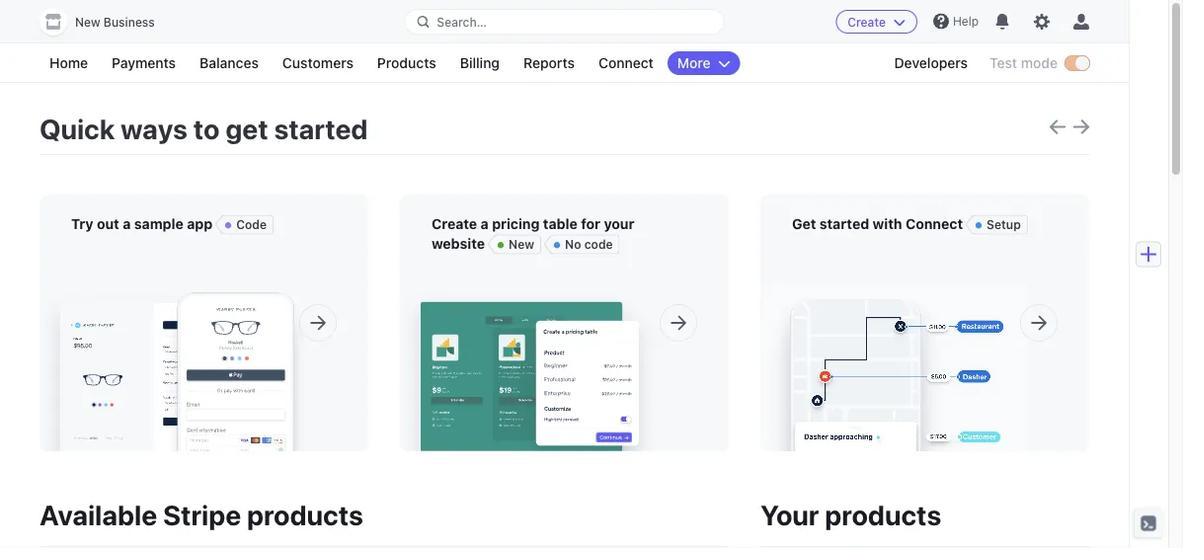 Task type: vqa. For each thing, say whether or not it's contained in the screenshot.
Connected
no



Task type: locate. For each thing, give the bounding box(es) containing it.
create inside button
[[848, 15, 886, 29]]

create up website
[[432, 216, 477, 232]]

sample
[[134, 216, 184, 232]]

test
[[990, 55, 1018, 71]]

products
[[247, 498, 363, 531], [825, 498, 942, 531]]

0 horizontal spatial products
[[247, 498, 363, 531]]

connect right with
[[906, 216, 963, 232]]

reports link
[[514, 51, 585, 75]]

create for create
[[848, 15, 886, 29]]

try
[[71, 216, 93, 232]]

toolbar
[[1050, 119, 1090, 138]]

new inside button
[[75, 15, 100, 29]]

products
[[377, 55, 436, 71]]

new business button
[[40, 8, 175, 36]]

0 horizontal spatial connect
[[599, 55, 654, 71]]

0 horizontal spatial new
[[75, 15, 100, 29]]

1 vertical spatial new
[[509, 238, 535, 251]]

shift section content left image
[[1050, 119, 1066, 135]]

app
[[187, 216, 213, 232]]

1 horizontal spatial connect
[[906, 216, 963, 232]]

code
[[236, 218, 267, 232]]

pricing
[[492, 216, 540, 232]]

0 horizontal spatial a
[[123, 216, 131, 232]]

1 horizontal spatial new
[[509, 238, 535, 251]]

customers link
[[273, 51, 364, 75]]

connect
[[599, 55, 654, 71], [906, 216, 963, 232]]

1 horizontal spatial started
[[820, 216, 870, 232]]

1 horizontal spatial products
[[825, 498, 942, 531]]

0 horizontal spatial started
[[274, 112, 368, 145]]

billing
[[460, 55, 500, 71]]

code
[[585, 238, 613, 251]]

0 vertical spatial create
[[848, 15, 886, 29]]

create for create a pricing table for your website
[[432, 216, 477, 232]]

new down pricing
[[509, 238, 535, 251]]

started
[[274, 112, 368, 145], [820, 216, 870, 232]]

your products
[[761, 498, 942, 531]]

connect left more
[[599, 55, 654, 71]]

1 a from the left
[[123, 216, 131, 232]]

shift section content right image
[[1074, 119, 1090, 135]]

customers
[[282, 55, 354, 71]]

started down customers link in the left of the page
[[274, 112, 368, 145]]

test mode
[[990, 55, 1058, 71]]

create up developers link
[[848, 15, 886, 29]]

developers
[[895, 55, 968, 71]]

1 horizontal spatial a
[[481, 216, 489, 232]]

new business
[[75, 15, 155, 29]]

create inside create a pricing table for your website
[[432, 216, 477, 232]]

0 vertical spatial connect
[[599, 55, 654, 71]]

out
[[97, 216, 119, 232]]

your
[[604, 216, 635, 232]]

a
[[123, 216, 131, 232], [481, 216, 489, 232]]

0 horizontal spatial create
[[432, 216, 477, 232]]

0 vertical spatial started
[[274, 112, 368, 145]]

to
[[194, 112, 220, 145]]

1 vertical spatial connect
[[906, 216, 963, 232]]

payments
[[112, 55, 176, 71]]

2 a from the left
[[481, 216, 489, 232]]

setup
[[987, 218, 1021, 232]]

quick ways to get started
[[40, 112, 368, 145]]

create
[[848, 15, 886, 29], [432, 216, 477, 232]]

available stripe products
[[40, 498, 363, 531]]

get started with connect
[[792, 216, 963, 232]]

for
[[581, 216, 601, 232]]

1 vertical spatial create
[[432, 216, 477, 232]]

a right out
[[123, 216, 131, 232]]

started right the get
[[820, 216, 870, 232]]

business
[[104, 15, 155, 29]]

new left business
[[75, 15, 100, 29]]

new
[[75, 15, 100, 29], [509, 238, 535, 251]]

a left pricing
[[481, 216, 489, 232]]

0 vertical spatial new
[[75, 15, 100, 29]]

1 horizontal spatial create
[[848, 15, 886, 29]]

home link
[[40, 51, 98, 75]]



Task type: describe. For each thing, give the bounding box(es) containing it.
products link
[[367, 51, 446, 75]]

new for new
[[509, 238, 535, 251]]

Search… text field
[[405, 9, 724, 34]]

help
[[953, 14, 979, 28]]

a inside create a pricing table for your website
[[481, 216, 489, 232]]

no code
[[565, 238, 613, 251]]

2 products from the left
[[825, 498, 942, 531]]

balances
[[200, 55, 259, 71]]

your
[[761, 498, 820, 531]]

mode
[[1021, 55, 1058, 71]]

developers link
[[885, 51, 978, 75]]

search…
[[437, 15, 487, 29]]

balances link
[[190, 51, 269, 75]]

help button
[[926, 5, 987, 37]]

try out a sample app
[[71, 216, 213, 232]]

more
[[678, 55, 711, 71]]

new for new business
[[75, 15, 100, 29]]

ways
[[121, 112, 188, 145]]

1 vertical spatial started
[[820, 216, 870, 232]]

1 products from the left
[[247, 498, 363, 531]]

reports
[[524, 55, 575, 71]]

billing link
[[450, 51, 510, 75]]

no
[[565, 238, 581, 251]]

Search… search field
[[405, 9, 724, 34]]

home
[[49, 55, 88, 71]]

payments link
[[102, 51, 186, 75]]

stripe
[[163, 498, 241, 531]]

quick
[[40, 112, 115, 145]]

table
[[543, 216, 578, 232]]

with
[[873, 216, 903, 232]]

connect link
[[589, 51, 664, 75]]

create a pricing table for your website
[[432, 216, 635, 252]]

more button
[[668, 51, 741, 75]]

get
[[226, 112, 268, 145]]

create button
[[836, 10, 918, 34]]

get
[[792, 216, 816, 232]]

available
[[40, 498, 157, 531]]

website
[[432, 236, 485, 252]]



